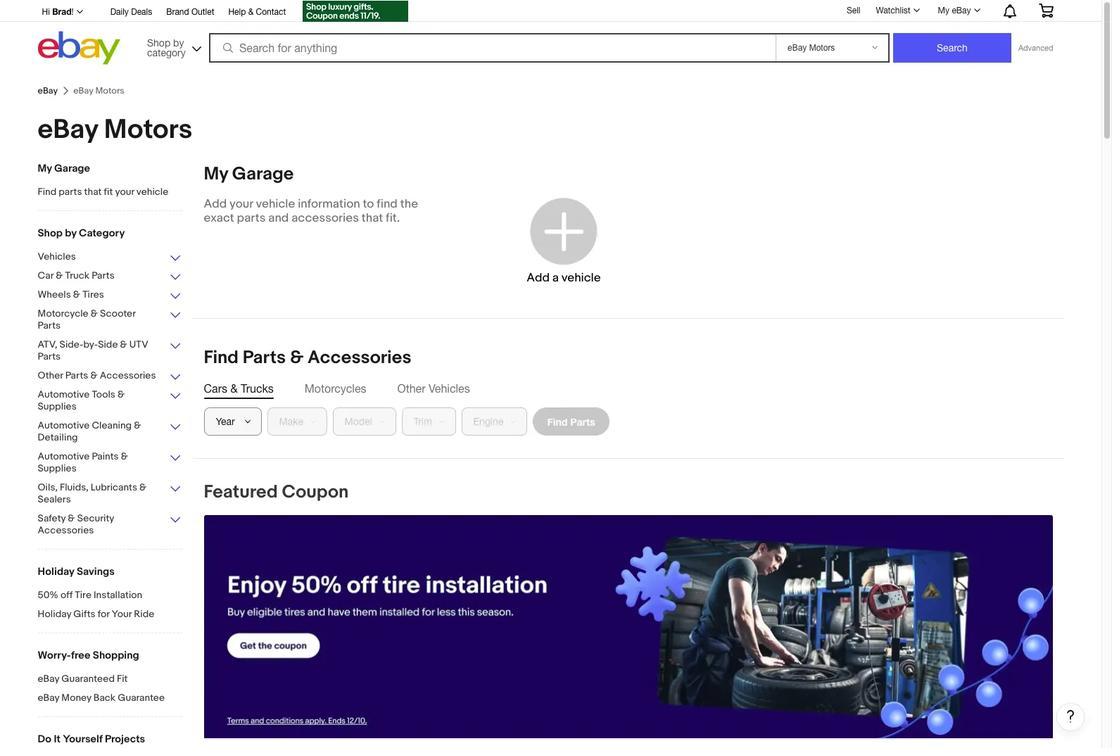 Task type: locate. For each thing, give the bounding box(es) containing it.
0 horizontal spatial other
[[38, 370, 63, 382]]

shop by category banner
[[34, 0, 1064, 68]]

side
[[98, 339, 118, 351]]

automotive cleaning & detailing button
[[38, 420, 182, 445]]

None text field
[[204, 515, 1053, 739]]

car
[[38, 270, 54, 282]]

1 vertical spatial automotive
[[38, 420, 90, 432]]

0 vertical spatial automotive
[[38, 389, 90, 401]]

my up exact
[[204, 163, 228, 185]]

help & contact link
[[228, 5, 286, 20]]

that inside add your vehicle information to find the exact parts and accessories that fit.
[[362, 211, 383, 225]]

1 vertical spatial other
[[397, 382, 426, 395]]

0 vertical spatial shop
[[147, 37, 171, 48]]

vehicles button
[[38, 251, 182, 264]]

accessories
[[308, 347, 412, 369], [100, 370, 156, 382], [38, 525, 94, 537]]

1 vertical spatial supplies
[[38, 463, 77, 475]]

1 horizontal spatial my
[[204, 163, 228, 185]]

0 vertical spatial by
[[173, 37, 184, 48]]

holiday savings
[[38, 565, 115, 579]]

accessories up motorcycles
[[308, 347, 412, 369]]

add for add a vehicle
[[527, 271, 550, 285]]

1 vertical spatial accessories
[[100, 370, 156, 382]]

0 vertical spatial other
[[38, 370, 63, 382]]

0 horizontal spatial my
[[38, 162, 52, 175]]

automotive left tools
[[38, 389, 90, 401]]

0 horizontal spatial my garage
[[38, 162, 90, 175]]

shop up car
[[38, 227, 63, 240]]

supplies up detailing
[[38, 401, 77, 413]]

sell link
[[841, 5, 867, 15]]

brand outlet
[[166, 7, 214, 17]]

1 horizontal spatial that
[[362, 211, 383, 225]]

automotive down detailing
[[38, 451, 90, 463]]

1 horizontal spatial other
[[397, 382, 426, 395]]

parts inside add your vehicle information to find the exact parts and accessories that fit.
[[237, 211, 266, 225]]

installation
[[94, 589, 142, 601]]

shop down deals
[[147, 37, 171, 48]]

vehicle left 'information'
[[256, 197, 295, 211]]

parts
[[59, 186, 82, 198], [237, 211, 266, 225]]

1 vertical spatial parts
[[237, 211, 266, 225]]

1 horizontal spatial parts
[[237, 211, 266, 225]]

your left the and at the top of page
[[230, 197, 253, 211]]

automotive paints & supplies button
[[38, 451, 182, 476]]

featured
[[204, 482, 278, 503]]

back
[[94, 692, 116, 704]]

automotive left 'cleaning'
[[38, 420, 90, 432]]

2 horizontal spatial accessories
[[308, 347, 412, 369]]

vehicle inside add a vehicle button
[[562, 271, 601, 285]]

0 vertical spatial holiday
[[38, 565, 74, 579]]

1 vertical spatial shop
[[38, 227, 63, 240]]

parts inside button
[[570, 416, 595, 428]]

ebay motors
[[38, 113, 192, 146]]

add inside button
[[527, 271, 550, 285]]

your right the fit at the left of the page
[[115, 186, 134, 198]]

money
[[61, 692, 91, 704]]

1 horizontal spatial vehicles
[[429, 382, 470, 395]]

vehicle right the a
[[562, 271, 601, 285]]

my garage
[[38, 162, 90, 175], [204, 163, 294, 185]]

0 vertical spatial vehicles
[[38, 251, 76, 263]]

watchlist link
[[868, 2, 926, 19]]

main content
[[193, 163, 1085, 748]]

2 vertical spatial accessories
[[38, 525, 94, 537]]

trucks
[[241, 382, 274, 395]]

add a vehicle button
[[477, 177, 651, 304]]

1 horizontal spatial add
[[527, 271, 550, 285]]

holiday up 50%
[[38, 565, 74, 579]]

0 horizontal spatial accessories
[[38, 525, 94, 537]]

safety & security accessories button
[[38, 513, 182, 538]]

1 vertical spatial vehicles
[[429, 382, 470, 395]]

find for find parts
[[547, 416, 568, 428]]

None submit
[[893, 33, 1012, 63]]

Search for anything text field
[[211, 35, 773, 61]]

vehicles
[[38, 251, 76, 263], [429, 382, 470, 395]]

find
[[38, 186, 56, 198], [204, 347, 239, 369], [547, 416, 568, 428]]

parts left the fit at the left of the page
[[59, 186, 82, 198]]

shop for shop by category
[[147, 37, 171, 48]]

enjoy 50% off tire installation image
[[204, 515, 1053, 739]]

0 vertical spatial supplies
[[38, 401, 77, 413]]

0 horizontal spatial shop
[[38, 227, 63, 240]]

account navigation
[[34, 0, 1064, 24]]

supplies up oils,
[[38, 463, 77, 475]]

ebay for ebay guaranteed fit ebay money back guarantee
[[38, 673, 59, 685]]

1 horizontal spatial shop
[[147, 37, 171, 48]]

by inside shop by category
[[173, 37, 184, 48]]

holiday down 50%
[[38, 608, 71, 620]]

my garage up exact
[[204, 163, 294, 185]]

vehicle for add a vehicle
[[562, 271, 601, 285]]

2 horizontal spatial vehicle
[[562, 271, 601, 285]]

1 horizontal spatial garage
[[232, 163, 294, 185]]

0 horizontal spatial vehicle
[[136, 186, 168, 198]]

2 holiday from the top
[[38, 608, 71, 620]]

1 vertical spatial find
[[204, 347, 239, 369]]

vehicles inside vehicles car & truck parts wheels & tires motorcycle & scooter parts atv, side-by-side & utv parts other parts & accessories automotive tools & supplies automotive cleaning & detailing automotive paints & supplies oils, fluids, lubricants & sealers safety & security accessories
[[38, 251, 76, 263]]

0 vertical spatial add
[[204, 197, 227, 211]]

shopping
[[93, 649, 139, 663]]

1 horizontal spatial your
[[230, 197, 253, 211]]

0 horizontal spatial vehicles
[[38, 251, 76, 263]]

other vehicles
[[397, 382, 470, 395]]

vehicles car & truck parts wheels & tires motorcycle & scooter parts atv, side-by-side & utv parts other parts & accessories automotive tools & supplies automotive cleaning & detailing automotive paints & supplies oils, fluids, lubricants & sealers safety & security accessories
[[38, 251, 156, 537]]

by down brand
[[173, 37, 184, 48]]

oils, fluids, lubricants & sealers button
[[38, 482, 182, 507]]

garage inside main content
[[232, 163, 294, 185]]

supplies
[[38, 401, 77, 413], [38, 463, 77, 475]]

atv, side-by-side & utv parts button
[[38, 339, 182, 364]]

1 vertical spatial add
[[527, 271, 550, 285]]

0 horizontal spatial parts
[[59, 186, 82, 198]]

0 horizontal spatial by
[[65, 227, 76, 240]]

0 vertical spatial parts
[[59, 186, 82, 198]]

paints
[[92, 451, 119, 463]]

free
[[71, 649, 90, 663]]

0 horizontal spatial that
[[84, 186, 102, 198]]

accessories down the atv, side-by-side & utv parts dropdown button
[[100, 370, 156, 382]]

2 vertical spatial automotive
[[38, 451, 90, 463]]

for
[[98, 608, 109, 620]]

vehicle inside add your vehicle information to find the exact parts and accessories that fit.
[[256, 197, 295, 211]]

garage up the and at the top of page
[[232, 163, 294, 185]]

0 horizontal spatial add
[[204, 197, 227, 211]]

find inside find parts that fit your vehicle link
[[38, 186, 56, 198]]

add left the and at the top of page
[[204, 197, 227, 211]]

your
[[115, 186, 134, 198], [230, 197, 253, 211]]

fit
[[104, 186, 113, 198]]

my up find parts that fit your vehicle
[[38, 162, 52, 175]]

2 horizontal spatial my
[[938, 6, 950, 15]]

find parts
[[547, 416, 595, 428]]

1 horizontal spatial by
[[173, 37, 184, 48]]

automotive tools & supplies button
[[38, 389, 182, 414]]

shop by category button
[[141, 31, 204, 62]]

utv
[[129, 339, 148, 351]]

2 horizontal spatial find
[[547, 416, 568, 428]]

1 vertical spatial holiday
[[38, 608, 71, 620]]

3 automotive from the top
[[38, 451, 90, 463]]

my ebay link
[[931, 2, 987, 19]]

that left fit.
[[362, 211, 383, 225]]

brand
[[166, 7, 189, 17]]

0 horizontal spatial find
[[38, 186, 56, 198]]

garage up find parts that fit your vehicle
[[54, 162, 90, 175]]

holiday gifts for your ride link
[[38, 608, 182, 622]]

automotive
[[38, 389, 90, 401], [38, 420, 90, 432], [38, 451, 90, 463]]

add for add your vehicle information to find the exact parts and accessories that fit.
[[204, 197, 227, 211]]

add inside add your vehicle information to find the exact parts and accessories that fit.
[[204, 197, 227, 211]]

1 vertical spatial that
[[362, 211, 383, 225]]

yourself
[[63, 733, 103, 746]]

your inside add your vehicle information to find the exact parts and accessories that fit.
[[230, 197, 253, 211]]

find inside find parts button
[[547, 416, 568, 428]]

add left the a
[[527, 271, 550, 285]]

vehicle
[[136, 186, 168, 198], [256, 197, 295, 211], [562, 271, 601, 285]]

ebay inside the account navigation
[[952, 6, 971, 15]]

to
[[363, 197, 374, 211]]

by left the category
[[65, 227, 76, 240]]

1 horizontal spatial find
[[204, 347, 239, 369]]

accessories down sealers on the left bottom
[[38, 525, 94, 537]]

my right watchlist link
[[938, 6, 950, 15]]

0 horizontal spatial your
[[115, 186, 134, 198]]

tab list
[[204, 381, 1053, 396]]

shop inside shop by category
[[147, 37, 171, 48]]

2 vertical spatial find
[[547, 416, 568, 428]]

ride
[[134, 608, 154, 620]]

my garage up find parts that fit your vehicle
[[38, 162, 90, 175]]

parts left the and at the top of page
[[237, 211, 266, 225]]

add
[[204, 197, 227, 211], [527, 271, 550, 285]]

help, opens dialogs image
[[1064, 710, 1078, 724]]

0 vertical spatial find
[[38, 186, 56, 198]]

1 horizontal spatial vehicle
[[256, 197, 295, 211]]

tire
[[75, 589, 91, 601]]

ebay for ebay motors
[[38, 113, 98, 146]]

do
[[38, 733, 51, 746]]

1 vertical spatial by
[[65, 227, 76, 240]]

vehicle right the fit at the left of the page
[[136, 186, 168, 198]]

worry-free shopping
[[38, 649, 139, 663]]

shop by category
[[147, 37, 186, 58]]

that
[[84, 186, 102, 198], [362, 211, 383, 225]]

contact
[[256, 7, 286, 17]]

1 supplies from the top
[[38, 401, 77, 413]]

fit.
[[386, 211, 400, 225]]

find parts that fit your vehicle link
[[38, 186, 182, 199]]

deals
[[131, 7, 152, 17]]

ebay for ebay
[[38, 85, 58, 96]]

1 holiday from the top
[[38, 565, 74, 579]]

my
[[938, 6, 950, 15], [38, 162, 52, 175], [204, 163, 228, 185]]

find parts & accessories
[[204, 347, 412, 369]]

holiday
[[38, 565, 74, 579], [38, 608, 71, 620]]

that left the fit at the left of the page
[[84, 186, 102, 198]]

information
[[298, 197, 360, 211]]

ebay money back guarantee link
[[38, 692, 182, 705]]



Task type: vqa. For each thing, say whether or not it's contained in the screenshot.
the Tree inside the 12.4" LED Green Glass Christmas Tree, Holidays Decorative Table Tree Decor
no



Task type: describe. For each thing, give the bounding box(es) containing it.
add a vehicle image
[[527, 194, 601, 268]]

your
[[112, 608, 132, 620]]

fit
[[117, 673, 128, 685]]

motorcycle & scooter parts button
[[38, 308, 182, 333]]

wheels
[[38, 289, 71, 301]]

scooter
[[100, 308, 136, 320]]

my inside the account navigation
[[938, 6, 950, 15]]

by for category
[[173, 37, 184, 48]]

shop for shop by category
[[38, 227, 63, 240]]

off
[[61, 589, 73, 601]]

other inside vehicles car & truck parts wheels & tires motorcycle & scooter parts atv, side-by-side & utv parts other parts & accessories automotive tools & supplies automotive cleaning & detailing automotive paints & supplies oils, fluids, lubricants & sealers safety & security accessories
[[38, 370, 63, 382]]

1 automotive from the top
[[38, 389, 90, 401]]

tools
[[92, 389, 115, 401]]

cars & trucks
[[204, 382, 274, 395]]

ebay link
[[38, 85, 58, 96]]

find parts that fit your vehicle
[[38, 186, 168, 198]]

car & truck parts button
[[38, 270, 182, 283]]

brad
[[52, 6, 71, 17]]

and
[[268, 211, 289, 225]]

1 horizontal spatial accessories
[[100, 370, 156, 382]]

other inside tab list
[[397, 382, 426, 395]]

vehicle inside find parts that fit your vehicle link
[[136, 186, 168, 198]]

worry-
[[38, 649, 71, 663]]

find
[[377, 197, 398, 211]]

50% off tire installation holiday gifts for your ride
[[38, 589, 154, 620]]

get the coupon image
[[303, 1, 409, 22]]

guaranteed
[[61, 673, 115, 685]]

category
[[147, 47, 186, 58]]

0 vertical spatial that
[[84, 186, 102, 198]]

lubricants
[[91, 482, 137, 494]]

ebay guaranteed fit ebay money back guarantee
[[38, 673, 165, 704]]

holiday inside 50% off tire installation holiday gifts for your ride
[[38, 608, 71, 620]]

category
[[79, 227, 125, 240]]

motors
[[104, 113, 192, 146]]

advanced
[[1019, 44, 1054, 52]]

projects
[[105, 733, 145, 746]]

my ebay
[[938, 6, 971, 15]]

1 horizontal spatial my garage
[[204, 163, 294, 185]]

& inside help & contact link
[[248, 7, 254, 17]]

find for find parts & accessories
[[204, 347, 239, 369]]

2 supplies from the top
[[38, 463, 77, 475]]

your shopping cart image
[[1038, 4, 1054, 18]]

cleaning
[[92, 420, 132, 432]]

0 vertical spatial accessories
[[308, 347, 412, 369]]

by-
[[83, 339, 98, 351]]

atv,
[[38, 339, 57, 351]]

2 automotive from the top
[[38, 420, 90, 432]]

watchlist
[[876, 6, 911, 15]]

outlet
[[191, 7, 214, 17]]

shop by category
[[38, 227, 125, 240]]

50% off tire installation link
[[38, 589, 182, 603]]

sell
[[847, 5, 861, 15]]

tires
[[82, 289, 104, 301]]

fluids,
[[60, 482, 88, 494]]

brand outlet link
[[166, 5, 214, 20]]

accessories
[[292, 211, 359, 225]]

do it yourself projects
[[38, 733, 145, 746]]

hi
[[42, 7, 50, 17]]

hi brad !
[[42, 6, 74, 17]]

daily deals link
[[110, 5, 152, 20]]

main content containing my garage
[[193, 163, 1085, 748]]

by for category
[[65, 227, 76, 240]]

the
[[400, 197, 418, 211]]

help
[[228, 7, 246, 17]]

ebay guaranteed fit link
[[38, 673, 182, 686]]

side-
[[60, 339, 83, 351]]

cars
[[204, 382, 227, 395]]

motorcycles
[[305, 382, 366, 395]]

guarantee
[[118, 692, 165, 704]]

featured coupon
[[204, 482, 349, 503]]

!
[[71, 7, 74, 17]]

tab list containing cars & trucks
[[204, 381, 1053, 396]]

vehicle for add your vehicle information to find the exact parts and accessories that fit.
[[256, 197, 295, 211]]

advanced link
[[1012, 34, 1061, 62]]

safety
[[38, 513, 66, 525]]

0 horizontal spatial garage
[[54, 162, 90, 175]]

none text field inside main content
[[204, 515, 1053, 739]]

it
[[54, 733, 60, 746]]

exact
[[204, 211, 234, 225]]

add a vehicle
[[527, 271, 601, 285]]

coupon
[[282, 482, 349, 503]]

a
[[553, 271, 559, 285]]

oils,
[[38, 482, 58, 494]]

find for find parts that fit your vehicle
[[38, 186, 56, 198]]

detailing
[[38, 432, 78, 444]]

daily deals
[[110, 7, 152, 17]]

none submit inside shop by category banner
[[893, 33, 1012, 63]]

daily
[[110, 7, 129, 17]]

other parts & accessories button
[[38, 370, 182, 383]]

wheels & tires button
[[38, 289, 182, 302]]

50%
[[38, 589, 58, 601]]

find parts button
[[533, 408, 610, 436]]

truck
[[65, 270, 89, 282]]



